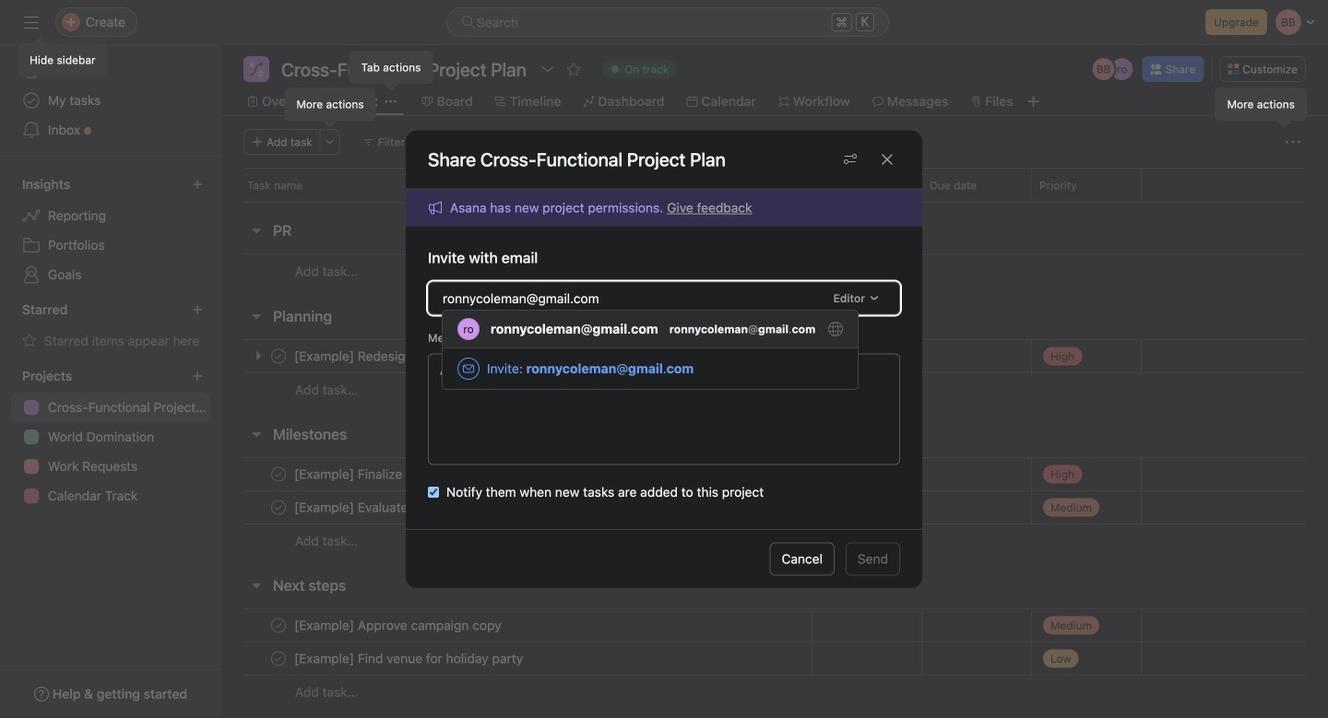 Task type: describe. For each thing, give the bounding box(es) containing it.
hide sidebar image
[[24, 15, 39, 30]]

line_and_symbols image
[[249, 62, 264, 77]]

2 collapse task list for this group image from the top
[[249, 427, 264, 442]]

global element
[[0, 45, 221, 156]]

task name text field for mark complete icon inside [example] approve campaign copy cell
[[291, 617, 507, 635]]

mark complete image for [example] approve campaign copy cell
[[268, 648, 290, 670]]

task name text field for mark complete image
[[291, 466, 454, 484]]

header milestones tree grid
[[221, 458, 1329, 558]]

close this dialog image
[[880, 152, 895, 167]]

1 collapse task list for this group image from the top
[[249, 223, 264, 238]]

Task name text field
[[291, 650, 529, 669]]

collapse task list for this group image for header next steps tree grid
[[249, 579, 264, 593]]

[example] evaluate new email marketing platform cell
[[221, 491, 812, 525]]

mark complete checkbox for task name text box
[[268, 648, 290, 670]]

mark complete image inside [example] approve campaign copy cell
[[268, 615, 290, 637]]

mark complete checkbox for task name text field within [example] evaluate new email marketing platform cell
[[268, 497, 290, 519]]

[example] find venue for holiday party cell
[[221, 642, 812, 676]]

Add members by name or email… text field
[[443, 287, 820, 309]]

[example] approve campaign copy cell
[[221, 609, 812, 643]]

mark complete checkbox for task name text field within [example] approve campaign copy cell
[[268, 615, 290, 637]]

project permissions image
[[843, 152, 858, 167]]

insights element
[[0, 168, 221, 293]]



Task type: locate. For each thing, give the bounding box(es) containing it.
starred element
[[0, 293, 221, 360]]

2 vertical spatial mark complete image
[[268, 648, 290, 670]]

4 mark complete checkbox from the top
[[268, 648, 290, 670]]

2 collapse task list for this group image from the top
[[249, 579, 264, 593]]

1 mark complete checkbox from the top
[[268, 464, 290, 486]]

banner
[[428, 198, 753, 218]]

1 mark complete image from the top
[[268, 497, 290, 519]]

collapse task list for this group image
[[249, 223, 264, 238], [249, 427, 264, 442]]

Task name text field
[[291, 466, 454, 484], [291, 499, 593, 517], [291, 617, 507, 635]]

0 vertical spatial collapse task list for this group image
[[249, 309, 264, 324]]

0 vertical spatial mark complete image
[[268, 497, 290, 519]]

0 vertical spatial task name text field
[[291, 466, 454, 484]]

1 vertical spatial collapse task list for this group image
[[249, 579, 264, 593]]

mark complete checkbox inside [example] find venue for holiday party cell
[[268, 648, 290, 670]]

3 mark complete checkbox from the top
[[268, 615, 290, 637]]

1 task name text field from the top
[[291, 466, 454, 484]]

2 vertical spatial task name text field
[[291, 617, 507, 635]]

header next steps tree grid
[[221, 609, 1329, 710]]

Mark complete checkbox
[[268, 464, 290, 486], [268, 497, 290, 519], [268, 615, 290, 637], [268, 648, 290, 670]]

mark complete checkbox inside [example] evaluate new email marketing platform cell
[[268, 497, 290, 519]]

task name text field inside [example] finalize budget cell
[[291, 466, 454, 484]]

1 vertical spatial collapse task list for this group image
[[249, 427, 264, 442]]

header planning tree grid
[[221, 340, 1329, 407]]

2 mark complete checkbox from the top
[[268, 497, 290, 519]]

mark complete image
[[268, 497, 290, 519], [268, 615, 290, 637], [268, 648, 290, 670]]

None text field
[[277, 56, 532, 82]]

1 vertical spatial task name text field
[[291, 499, 593, 517]]

mark complete image
[[268, 464, 290, 486]]

None checkbox
[[428, 487, 439, 498]]

row
[[221, 168, 1329, 202], [244, 201, 1307, 203], [221, 254, 1329, 289], [221, 373, 1329, 407], [221, 458, 1329, 492], [221, 491, 1329, 525], [221, 524, 1329, 558], [221, 609, 1329, 643], [221, 642, 1329, 676], [221, 675, 1329, 710]]

collapse task list for this group image
[[249, 309, 264, 324], [249, 579, 264, 593]]

3 mark complete image from the top
[[268, 648, 290, 670]]

list box
[[443, 311, 858, 389]]

[example] finalize budget cell
[[221, 458, 812, 492]]

mark complete checkbox for task name text field inside the [example] finalize budget cell
[[268, 464, 290, 486]]

mark complete checkbox inside [example] approve campaign copy cell
[[268, 615, 290, 637]]

collapse task list for this group image for header planning tree grid
[[249, 309, 264, 324]]

task name text field for mark complete icon inside [example] evaluate new email marketing platform cell
[[291, 499, 593, 517]]

Add a message text field
[[428, 354, 901, 465]]

mark complete image inside [example] find venue for holiday party cell
[[268, 648, 290, 670]]

projects element
[[0, 360, 221, 515]]

task name text field inside [example] approve campaign copy cell
[[291, 617, 507, 635]]

mark complete checkbox inside [example] finalize budget cell
[[268, 464, 290, 486]]

3 task name text field from the top
[[291, 617, 507, 635]]

2 task name text field from the top
[[291, 499, 593, 517]]

tooltip
[[18, 39, 107, 76], [350, 52, 432, 89], [285, 89, 375, 126], [1217, 89, 1307, 126]]

1 collapse task list for this group image from the top
[[249, 309, 264, 324]]

1 vertical spatial mark complete image
[[268, 615, 290, 637]]

task name text field inside [example] evaluate new email marketing platform cell
[[291, 499, 593, 517]]

dialog
[[406, 130, 923, 589]]

mark complete image inside [example] evaluate new email marketing platform cell
[[268, 497, 290, 519]]

2 mark complete image from the top
[[268, 615, 290, 637]]

0 vertical spatial collapse task list for this group image
[[249, 223, 264, 238]]

add to starred image
[[567, 62, 581, 77]]

mark complete image for [example] finalize budget cell
[[268, 497, 290, 519]]



Task type: vqa. For each thing, say whether or not it's contained in the screenshot.
prioritize
no



